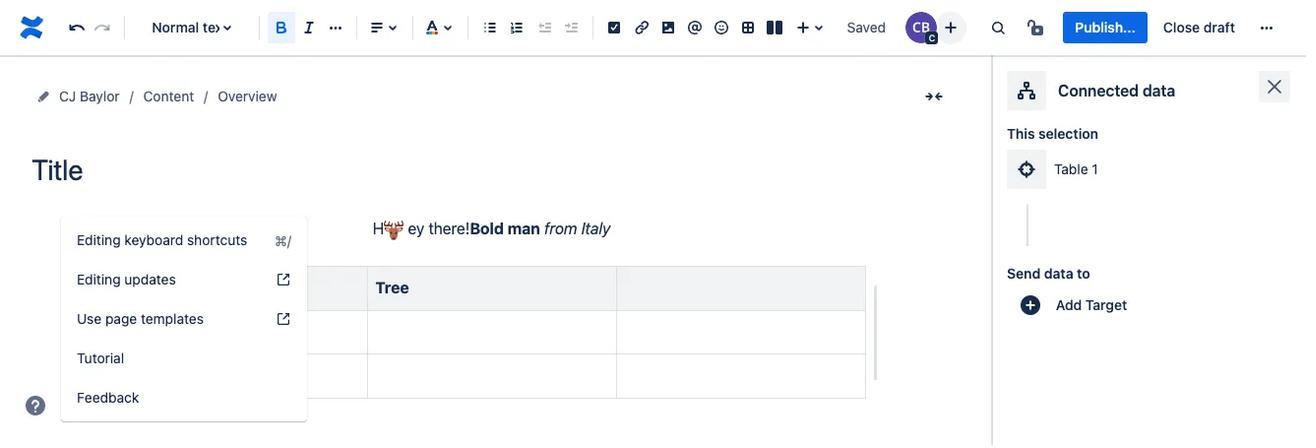 Task type: locate. For each thing, give the bounding box(es) containing it.
cj baylor
[[59, 88, 120, 104]]

shortcuts
[[187, 231, 247, 248]]

0 vertical spatial help image
[[276, 272, 292, 288]]

1 vertical spatial help image
[[276, 311, 292, 327]]

table 1
[[1055, 161, 1099, 177]]

cj baylor link
[[59, 85, 120, 108]]

templates
[[141, 310, 204, 327]]

0 vertical spatial data
[[1143, 82, 1176, 99]]

make page fixed-width image
[[923, 85, 946, 108]]

this
[[1008, 125, 1036, 142]]

1 vertical spatial data
[[1045, 265, 1074, 282]]

data for send
[[1045, 265, 1074, 282]]

add image, video, or file image
[[656, 16, 680, 39]]

more image
[[1256, 16, 1279, 39]]

content
[[143, 88, 194, 104]]

editing up editing updates
[[77, 231, 121, 248]]

this selection
[[1008, 125, 1099, 142]]

publish... button
[[1064, 12, 1148, 43]]

saved
[[848, 19, 887, 35]]

editing
[[77, 231, 121, 248], [77, 271, 121, 288]]

1 horizontal spatial data
[[1143, 82, 1176, 99]]

page
[[105, 310, 137, 327]]

2 help image from the top
[[276, 311, 292, 327]]

add target image
[[1019, 293, 1043, 317]]

tutorial
[[77, 350, 124, 366]]

Main content area, start typing to enter text. text field
[[32, 216, 952, 426]]

help image inside editing updates link
[[276, 272, 292, 288]]

bold ⌘b image
[[270, 16, 293, 39]]

editing up use
[[77, 271, 121, 288]]

table
[[1055, 161, 1089, 177]]

feedback
[[77, 389, 139, 406]]

to
[[1078, 265, 1091, 282]]

numbered list ⌘⇧7 image
[[506, 16, 529, 39]]

:deer: image
[[384, 220, 404, 240]]

editing updates
[[77, 271, 176, 288]]

overview link
[[218, 85, 277, 108]]

updates
[[124, 271, 176, 288]]

add target button
[[1008, 293, 1149, 317]]

use
[[77, 310, 102, 327]]

close
[[1164, 19, 1201, 35]]

data
[[1143, 82, 1176, 99], [1045, 265, 1074, 282]]

mention image
[[683, 16, 707, 39]]

move this page image
[[35, 89, 51, 104]]

1 editing from the top
[[77, 231, 121, 248]]

1
[[1093, 161, 1099, 177]]

cj
[[59, 88, 76, 104]]

Give this page a title text field
[[32, 154, 952, 186]]

1 vertical spatial editing
[[77, 271, 121, 288]]

0 horizontal spatial data
[[1045, 265, 1074, 282]]

table image
[[736, 16, 760, 39]]

link image
[[630, 16, 653, 39]]

cj baylor image
[[906, 12, 938, 43]]

invite to edit image
[[940, 15, 964, 39]]

connected
[[1059, 82, 1139, 99]]

help image inside use page templates link
[[276, 311, 292, 327]]

undo ⌘z image
[[65, 16, 88, 39]]

1 help image from the top
[[276, 272, 292, 288]]

no restrictions image
[[1027, 16, 1050, 39]]

data right connected
[[1143, 82, 1176, 99]]

data left to at the right bottom of the page
[[1045, 265, 1074, 282]]

confluence image
[[16, 12, 47, 43], [16, 12, 47, 43]]

selection
[[1039, 125, 1099, 142]]

content link
[[143, 85, 194, 108]]

0 vertical spatial editing
[[77, 231, 121, 248]]

help image
[[276, 272, 292, 288], [276, 311, 292, 327]]

close draft button
[[1152, 12, 1248, 43]]

draft
[[1204, 19, 1236, 35]]

close draft
[[1164, 19, 1236, 35]]

ey there! bold man from italy
[[404, 220, 611, 237]]

help image for editing updates
[[276, 272, 292, 288]]

editing inside editing updates link
[[77, 271, 121, 288]]

2 editing from the top
[[77, 271, 121, 288]]



Task type: vqa. For each thing, say whether or not it's contained in the screenshot.
Bullet list ⌘⇧8 icon
yes



Task type: describe. For each thing, give the bounding box(es) containing it.
emoji image
[[710, 16, 733, 39]]

connected data section
[[1008, 71, 1291, 445]]

use page templates
[[77, 310, 204, 327]]

connected data
[[1059, 82, 1176, 99]]

add target
[[1057, 296, 1128, 313]]

target
[[1086, 296, 1128, 313]]

data for connected
[[1143, 82, 1176, 99]]

baylor
[[80, 88, 120, 104]]

tree
[[376, 279, 409, 297]]

overview
[[218, 88, 277, 104]]

indent tab image
[[560, 16, 583, 39]]

layouts image
[[763, 16, 787, 39]]

keyboard
[[124, 231, 183, 248]]

help image
[[24, 394, 47, 418]]

editing keyboard shortcuts
[[77, 231, 247, 248]]

find and replace image
[[987, 16, 1011, 39]]

redo ⌘⇧z image
[[91, 16, 115, 39]]

man
[[508, 220, 540, 237]]

help image for use page templates
[[276, 311, 292, 327]]

editing updates link
[[61, 260, 307, 299]]

⌘/
[[275, 232, 292, 249]]

there!
[[429, 220, 470, 237]]

use page templates link
[[61, 299, 307, 339]]

send
[[1008, 265, 1041, 282]]

editing for editing updates
[[77, 271, 121, 288]]

close connections panel image
[[1264, 75, 1287, 98]]

:deer: image
[[384, 220, 404, 240]]

outdent ⇧tab image
[[533, 16, 556, 39]]

send data to
[[1008, 265, 1091, 282]]

bullet list ⌘⇧8 image
[[479, 16, 502, 39]]

from
[[545, 220, 578, 237]]

add
[[1057, 296, 1083, 313]]

publish...
[[1076, 19, 1136, 35]]

tutorial button
[[61, 339, 307, 378]]

italy
[[582, 220, 611, 237]]

italic ⌘i image
[[297, 16, 321, 39]]

bold
[[470, 220, 504, 237]]

tretwetwe
[[127, 279, 207, 297]]

ey
[[408, 220, 425, 237]]

action item image
[[603, 16, 627, 39]]

h
[[373, 220, 384, 237]]

feedback button
[[61, 378, 307, 418]]

editing for editing keyboard shortcuts
[[77, 231, 121, 248]]



